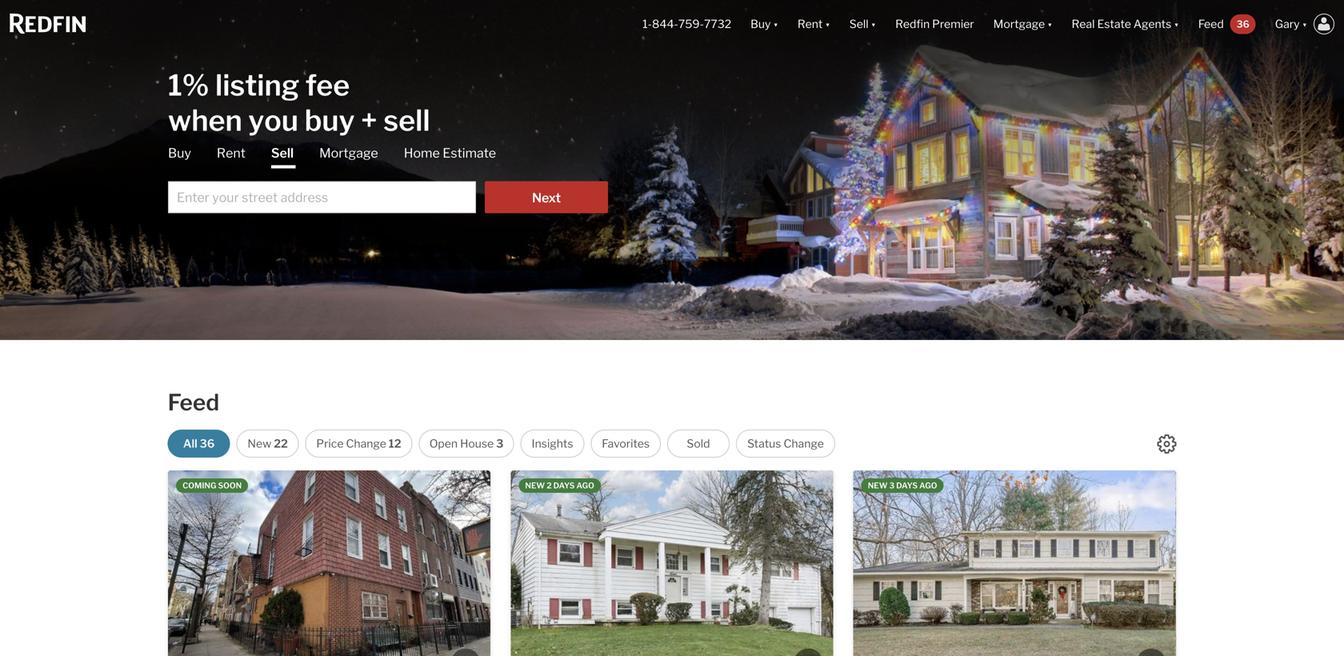 Task type: locate. For each thing, give the bounding box(es) containing it.
▾ left sell ▾
[[826, 17, 831, 31]]

change inside price change radio
[[346, 437, 387, 451]]

0 horizontal spatial new
[[525, 481, 545, 491]]

home
[[404, 145, 440, 161]]

2 days from the left
[[897, 481, 918, 491]]

0 vertical spatial 3
[[496, 437, 504, 451]]

1 ago from the left
[[577, 481, 595, 491]]

buy down when
[[168, 145, 191, 161]]

0 horizontal spatial days
[[554, 481, 575, 491]]

mortgage
[[994, 17, 1046, 31], [320, 145, 378, 161]]

1 horizontal spatial new
[[868, 481, 888, 491]]

rent inside rent ▾ dropdown button
[[798, 17, 823, 31]]

change
[[346, 437, 387, 451], [784, 437, 824, 451]]

redfin premier
[[896, 17, 975, 31]]

mortgage down buy
[[320, 145, 378, 161]]

1 new from the left
[[525, 481, 545, 491]]

rent ▾
[[798, 17, 831, 31]]

ago for new 2 days ago
[[577, 481, 595, 491]]

sell inside dropdown button
[[850, 17, 869, 31]]

1 ▾ from the left
[[774, 17, 779, 31]]

change right status
[[784, 437, 824, 451]]

0 horizontal spatial buy
[[168, 145, 191, 161]]

all 36
[[183, 437, 215, 451]]

▾ for sell ▾
[[871, 17, 877, 31]]

▾ left redfin
[[871, 17, 877, 31]]

3 inside open house radio
[[496, 437, 504, 451]]

0 horizontal spatial mortgage
[[320, 145, 378, 161]]

tab list containing buy
[[168, 144, 608, 213]]

1 horizontal spatial 3
[[890, 481, 895, 491]]

Insights radio
[[521, 430, 585, 458]]

0 vertical spatial mortgage
[[994, 17, 1046, 31]]

36 inside the all option
[[200, 437, 215, 451]]

ago
[[577, 481, 595, 491], [920, 481, 938, 491]]

2 ▾ from the left
[[826, 17, 831, 31]]

sell right rent ▾
[[850, 17, 869, 31]]

+
[[361, 103, 378, 138]]

0 horizontal spatial 3
[[496, 437, 504, 451]]

3 ▾ from the left
[[871, 17, 877, 31]]

▾ for gary ▾
[[1303, 17, 1308, 31]]

2 photo of 1 astri ct, suffern, ny 10901 image from the left
[[1177, 471, 1345, 656]]

2 new from the left
[[868, 481, 888, 491]]

0 vertical spatial feed
[[1199, 17, 1225, 31]]

rent inside tab list
[[217, 145, 246, 161]]

listing
[[215, 68, 300, 103]]

days
[[554, 481, 575, 491], [897, 481, 918, 491]]

3
[[496, 437, 504, 451], [890, 481, 895, 491]]

844-
[[652, 17, 679, 31]]

▾ for mortgage ▾
[[1048, 17, 1053, 31]]

1 horizontal spatial rent
[[798, 17, 823, 31]]

1 horizontal spatial feed
[[1199, 17, 1225, 31]]

1 horizontal spatial buy
[[751, 17, 771, 31]]

new 2 days ago
[[525, 481, 595, 491]]

0 horizontal spatial sell
[[271, 145, 294, 161]]

new
[[525, 481, 545, 491], [868, 481, 888, 491]]

tab list
[[168, 144, 608, 213]]

buy
[[305, 103, 355, 138]]

change inside status change radio
[[784, 437, 824, 451]]

mortgage left real
[[994, 17, 1046, 31]]

sell ▾ button
[[850, 0, 877, 48]]

estate
[[1098, 17, 1132, 31]]

0 horizontal spatial feed
[[168, 389, 220, 416]]

you
[[248, 103, 299, 138]]

new 3 days ago
[[868, 481, 938, 491]]

2 ago from the left
[[920, 481, 938, 491]]

1 horizontal spatial change
[[784, 437, 824, 451]]

buy inside dropdown button
[[751, 17, 771, 31]]

premier
[[933, 17, 975, 31]]

22
[[274, 437, 288, 451]]

1 vertical spatial feed
[[168, 389, 220, 416]]

1%
[[168, 68, 209, 103]]

36 right all
[[200, 437, 215, 451]]

status
[[748, 437, 782, 451]]

▾ left rent ▾
[[774, 17, 779, 31]]

photo of 7 yorkshire dr, suffern, ny 10901 image
[[511, 471, 834, 656], [834, 471, 1156, 656]]

1 vertical spatial sell
[[271, 145, 294, 161]]

1-
[[643, 17, 652, 31]]

photo of 105 roebling st, williamsburg, ny 11211 image
[[168, 471, 491, 656], [491, 471, 814, 656]]

insights
[[532, 437, 574, 451]]

feed right the agents
[[1199, 17, 1225, 31]]

5 ▾ from the left
[[1175, 17, 1180, 31]]

redfin
[[896, 17, 930, 31]]

coming
[[183, 481, 216, 491]]

Status Change radio
[[736, 430, 836, 458]]

36
[[1237, 18, 1250, 30], [200, 437, 215, 451]]

buy right 7732
[[751, 17, 771, 31]]

▾ left real
[[1048, 17, 1053, 31]]

rent right the buy ▾
[[798, 17, 823, 31]]

▾
[[774, 17, 779, 31], [826, 17, 831, 31], [871, 17, 877, 31], [1048, 17, 1053, 31], [1175, 17, 1180, 31], [1303, 17, 1308, 31]]

1 horizontal spatial ago
[[920, 481, 938, 491]]

2 change from the left
[[784, 437, 824, 451]]

status change
[[748, 437, 824, 451]]

new
[[248, 437, 272, 451]]

redfin premier button
[[886, 0, 984, 48]]

mortgage inside dropdown button
[[994, 17, 1046, 31]]

Enter your street address search field
[[168, 181, 476, 213]]

36 left gary
[[1237, 18, 1250, 30]]

gary
[[1276, 17, 1301, 31]]

mortgage link
[[320, 144, 378, 162]]

0 horizontal spatial 36
[[200, 437, 215, 451]]

sell ▾ button
[[840, 0, 886, 48]]

all
[[183, 437, 197, 451]]

1 horizontal spatial sell
[[850, 17, 869, 31]]

1 vertical spatial buy
[[168, 145, 191, 161]]

1 vertical spatial rent
[[217, 145, 246, 161]]

feed
[[1199, 17, 1225, 31], [168, 389, 220, 416]]

4 ▾ from the left
[[1048, 17, 1053, 31]]

next
[[532, 190, 561, 206]]

0 horizontal spatial ago
[[577, 481, 595, 491]]

price change 12
[[317, 437, 401, 451]]

sold
[[687, 437, 710, 451]]

1 days from the left
[[554, 481, 575, 491]]

photo of 1 astri ct, suffern, ny 10901 image
[[854, 471, 1177, 656], [1177, 471, 1345, 656]]

rent down when
[[217, 145, 246, 161]]

1 horizontal spatial days
[[897, 481, 918, 491]]

1 photo of 7 yorkshire dr, suffern, ny 10901 image from the left
[[511, 471, 834, 656]]

0 horizontal spatial rent
[[217, 145, 246, 161]]

0 vertical spatial sell
[[850, 17, 869, 31]]

feed up all
[[168, 389, 220, 416]]

1-844-759-7732 link
[[643, 17, 732, 31]]

2 photo of 7 yorkshire dr, suffern, ny 10901 image from the left
[[834, 471, 1156, 656]]

1 horizontal spatial mortgage
[[994, 17, 1046, 31]]

6 ▾ from the left
[[1303, 17, 1308, 31]]

estimate
[[443, 145, 496, 161]]

2 photo of 105 roebling st, williamsburg, ny 11211 image from the left
[[491, 471, 814, 656]]

▾ right the agents
[[1175, 17, 1180, 31]]

soon
[[218, 481, 242, 491]]

buy
[[751, 17, 771, 31], [168, 145, 191, 161]]

0 vertical spatial rent
[[798, 17, 823, 31]]

change left 12
[[346, 437, 387, 451]]

0 horizontal spatial change
[[346, 437, 387, 451]]

sell ▾
[[850, 17, 877, 31]]

Price Change radio
[[305, 430, 413, 458]]

1 vertical spatial mortgage
[[320, 145, 378, 161]]

rent for rent ▾
[[798, 17, 823, 31]]

option group
[[168, 430, 836, 458]]

change for price
[[346, 437, 387, 451]]

▾ right gary
[[1303, 17, 1308, 31]]

0 vertical spatial 36
[[1237, 18, 1250, 30]]

real estate agents ▾ button
[[1063, 0, 1189, 48]]

0 vertical spatial buy
[[751, 17, 771, 31]]

sell link
[[271, 144, 294, 169]]

sell
[[850, 17, 869, 31], [271, 145, 294, 161]]

1 change from the left
[[346, 437, 387, 451]]

sell down 'you'
[[271, 145, 294, 161]]

change for status
[[784, 437, 824, 451]]

open house 3
[[430, 437, 504, 451]]

rent
[[798, 17, 823, 31], [217, 145, 246, 161]]

1 vertical spatial 36
[[200, 437, 215, 451]]



Task type: describe. For each thing, give the bounding box(es) containing it.
sell
[[384, 103, 430, 138]]

1 photo of 105 roebling st, williamsburg, ny 11211 image from the left
[[168, 471, 491, 656]]

1-844-759-7732
[[643, 17, 732, 31]]

ago for new 3 days ago
[[920, 481, 938, 491]]

Open House radio
[[419, 430, 515, 458]]

favorites
[[602, 437, 650, 451]]

rent link
[[217, 144, 246, 162]]

mortgage ▾ button
[[994, 0, 1053, 48]]

rent ▾ button
[[798, 0, 831, 48]]

agents
[[1134, 17, 1172, 31]]

price
[[317, 437, 344, 451]]

next button
[[485, 181, 608, 213]]

1 horizontal spatial 36
[[1237, 18, 1250, 30]]

fee
[[306, 68, 350, 103]]

mortgage ▾ button
[[984, 0, 1063, 48]]

12
[[389, 437, 401, 451]]

1 vertical spatial 3
[[890, 481, 895, 491]]

real
[[1072, 17, 1095, 31]]

new for new 3 days ago
[[868, 481, 888, 491]]

rent ▾ button
[[788, 0, 840, 48]]

buy ▾ button
[[751, 0, 779, 48]]

days for 3
[[897, 481, 918, 491]]

759-
[[679, 17, 704, 31]]

buy link
[[168, 144, 191, 162]]

▾ for buy ▾
[[774, 17, 779, 31]]

All radio
[[168, 430, 230, 458]]

buy for buy
[[168, 145, 191, 161]]

2
[[547, 481, 552, 491]]

real estate agents ▾ link
[[1072, 0, 1180, 48]]

buy for buy ▾
[[751, 17, 771, 31]]

when
[[168, 103, 242, 138]]

1% listing fee when you buy + sell
[[168, 68, 430, 138]]

home estimate
[[404, 145, 496, 161]]

coming soon
[[183, 481, 242, 491]]

sell for sell ▾
[[850, 17, 869, 31]]

mortgage for mortgage
[[320, 145, 378, 161]]

rent for rent
[[217, 145, 246, 161]]

gary ▾
[[1276, 17, 1308, 31]]

sell for sell
[[271, 145, 294, 161]]

real estate agents ▾
[[1072, 17, 1180, 31]]

buy ▾ button
[[741, 0, 788, 48]]

7732
[[704, 17, 732, 31]]

open
[[430, 437, 458, 451]]

home estimate link
[[404, 144, 496, 162]]

days for 2
[[554, 481, 575, 491]]

Favorites radio
[[591, 430, 661, 458]]

1 photo of 1 astri ct, suffern, ny 10901 image from the left
[[854, 471, 1177, 656]]

New radio
[[237, 430, 299, 458]]

new 22
[[248, 437, 288, 451]]

▾ for rent ▾
[[826, 17, 831, 31]]

new for new 2 days ago
[[525, 481, 545, 491]]

Sold radio
[[668, 430, 730, 458]]

option group containing all
[[168, 430, 836, 458]]

mortgage for mortgage ▾
[[994, 17, 1046, 31]]

house
[[460, 437, 494, 451]]

buy ▾
[[751, 17, 779, 31]]

mortgage ▾
[[994, 17, 1053, 31]]



Task type: vqa. For each thing, say whether or not it's contained in the screenshot.
homes for sale link
no



